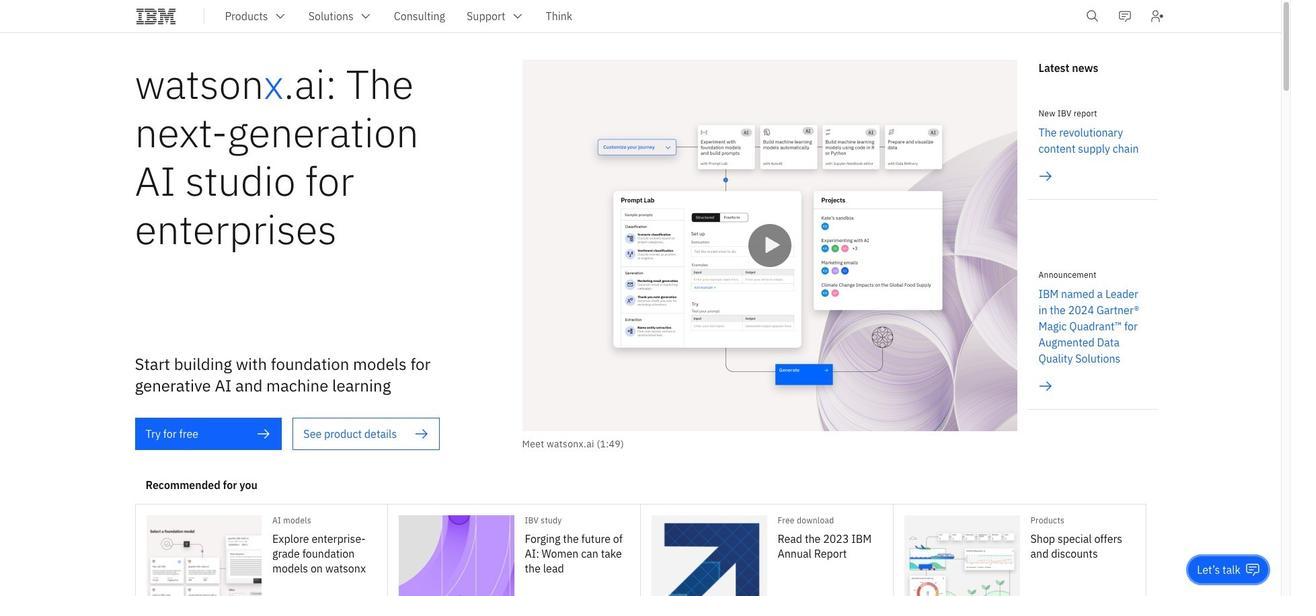 Task type: locate. For each thing, give the bounding box(es) containing it.
let's talk element
[[1198, 563, 1241, 577]]



